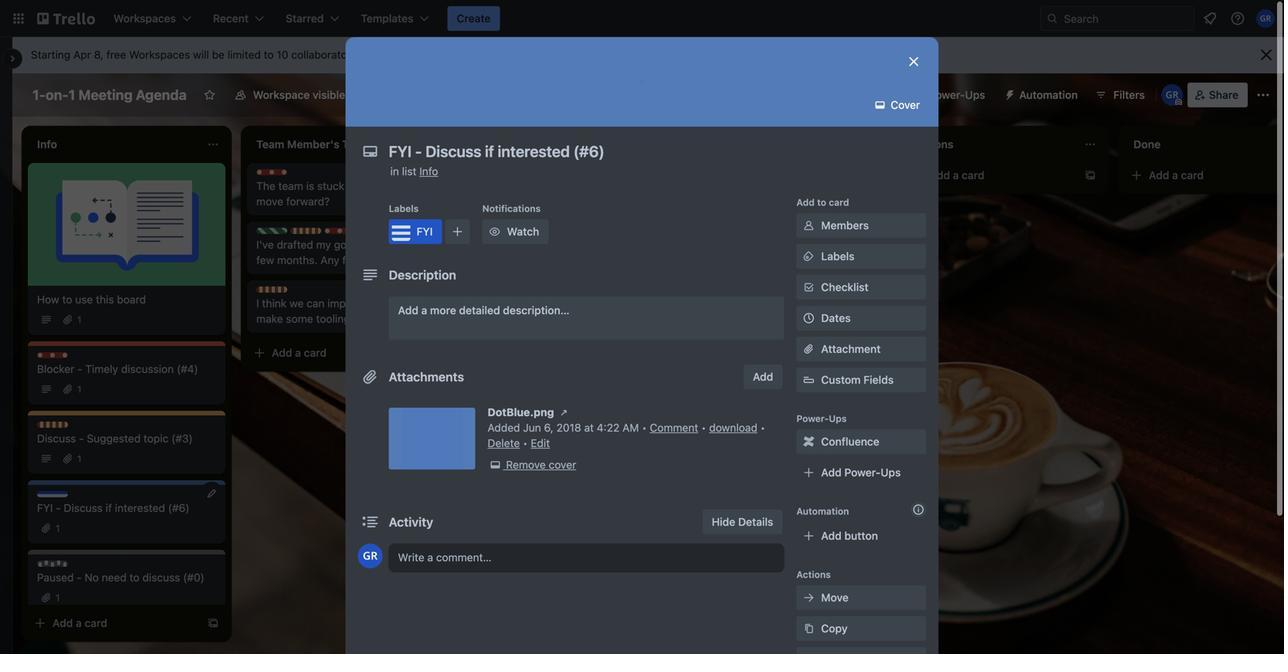 Task type: describe. For each thing, give the bounding box(es) containing it.
mentor another developer link
[[695, 222, 875, 237]]

checklist
[[822, 281, 869, 294]]

automation inside button
[[1020, 88, 1079, 101]]

(#0)
[[183, 571, 205, 584]]

actions
[[797, 569, 831, 580]]

0 horizontal spatial power-ups
[[797, 413, 847, 424]]

primary element
[[0, 0, 1285, 37]]

tooling
[[316, 313, 350, 325]]

velocity
[[370, 297, 409, 310]]

discuss inside fyi fyi - discuss if interested (#6)
[[64, 502, 103, 515]]

color: orange, title: "discuss" element up "any"
[[290, 228, 341, 240]]

color: red, title: "blocker" element for blocker - timely discussion (#4)
[[37, 352, 86, 364]]

add power-ups link
[[797, 460, 927, 485]]

free
[[106, 48, 126, 61]]

notifications
[[483, 203, 541, 214]]

the inside discuss can you please give feedback on the report?
[[476, 238, 492, 251]]

meeting
[[78, 87, 133, 103]]

move
[[822, 591, 849, 604]]

add a more detailed description… link
[[389, 297, 785, 340]]

confluence inside button
[[828, 88, 886, 101]]

if inside the discuss i think we can improve velocity if we make some tooling changes.
[[412, 297, 418, 310]]

how
[[376, 180, 397, 192]]

developer
[[775, 223, 825, 236]]

discuss for can
[[491, 213, 526, 224]]

can inside the discuss i think we can improve velocity if we make some tooling changes.
[[307, 297, 325, 310]]

goals
[[334, 238, 361, 251]]

jun
[[523, 421, 541, 434]]

another
[[734, 223, 772, 236]]

Search field
[[1059, 7, 1194, 30]]

starting apr 8, free workspaces will be limited to 10 collaborators.
[[31, 48, 360, 61]]

custom
[[822, 374, 861, 386]]

sm image inside cover link
[[873, 97, 888, 113]]

i
[[256, 297, 259, 310]]

hide
[[712, 516, 736, 528]]

give
[[555, 223, 576, 236]]

4:22
[[597, 421, 620, 434]]

paused for paused
[[408, 229, 441, 240]]

download link
[[710, 421, 758, 434]]

0 horizontal spatial greg robinson (gregrobinson96) image
[[1162, 84, 1183, 106]]

in
[[391, 165, 399, 178]]

please
[[519, 223, 552, 236]]

move
[[256, 195, 283, 208]]

topic
[[144, 432, 169, 445]]

1 vertical spatial ups
[[829, 413, 847, 424]]

power-ups inside power-ups button
[[929, 88, 986, 101]]

delete
[[488, 437, 520, 450]]

added
[[488, 421, 520, 434]]

more
[[430, 304, 456, 317]]

- for fyi
[[56, 502, 61, 515]]

discuss for i
[[272, 287, 307, 298]]

power- inside button
[[929, 88, 966, 101]]

show menu image
[[1256, 87, 1272, 103]]

to left 10
[[264, 48, 274, 61]]

improve
[[328, 297, 367, 310]]

star or unstar board image
[[204, 89, 216, 101]]

visible
[[313, 88, 345, 101]]

- for discuss
[[79, 432, 84, 445]]

to left use
[[62, 293, 72, 306]]

attachment
[[822, 343, 881, 355]]

1 vertical spatial color: black, title: "paused" element
[[37, 561, 85, 572]]

0 vertical spatial greg robinson (gregrobinson96) image
[[1257, 9, 1276, 28]]

add button
[[744, 365, 783, 389]]

paused for paused paused - no need to discuss (#0)
[[53, 562, 85, 572]]

attachment button
[[797, 337, 927, 362]]

1 down use
[[77, 314, 82, 325]]

button
[[845, 530, 879, 542]]

mentor
[[695, 223, 731, 236]]

sm image for members
[[802, 218, 817, 233]]

edit card image
[[206, 487, 218, 500]]

1-on-1 meeting agenda
[[32, 87, 187, 103]]

0 notifications image
[[1201, 9, 1220, 28]]

cover
[[888, 99, 921, 111]]

in list info
[[391, 165, 438, 178]]

(#4)
[[177, 363, 198, 375]]

1 horizontal spatial labels
[[822, 250, 855, 263]]

goal
[[272, 229, 292, 240]]

add a more detailed description…
[[398, 304, 570, 317]]

i've
[[256, 238, 274, 251]]

1 down paused paused - no need to discuss (#0)
[[56, 593, 60, 603]]

create from template… image
[[207, 617, 219, 630]]

forward?
[[286, 195, 330, 208]]

1 horizontal spatial power-
[[845, 466, 881, 479]]

no
[[85, 571, 99, 584]]

you
[[499, 223, 517, 236]]

am
[[623, 421, 639, 434]]

i've drafted my goals for the next few months. any feedback? link
[[256, 237, 436, 268]]

greg robinson (gregrobinson96) image
[[358, 544, 383, 569]]

on-
[[46, 87, 69, 103]]

how to use this board link
[[37, 292, 216, 307]]

the team is stuck on x, how can we move forward? link
[[256, 178, 436, 209]]

1 down discuss discuss - suggested topic (#3)
[[77, 454, 82, 464]]

my
[[316, 238, 331, 251]]

share
[[1210, 88, 1239, 101]]

1 vertical spatial create from template… image
[[865, 301, 878, 313]]

the inside the i've drafted my goals for the next few months. any feedback?
[[381, 238, 397, 251]]

we down description
[[421, 297, 435, 310]]

can
[[476, 223, 496, 236]]

discuss left suggested
[[37, 432, 76, 445]]

- for blocker
[[77, 363, 82, 375]]

added jun 6, 2018 at 4:22 am
[[488, 421, 639, 434]]

details
[[739, 516, 774, 528]]

we up "some"
[[290, 297, 304, 310]]

watch button
[[483, 219, 549, 244]]

can inside blocker the team is stuck on x, how can we move forward?
[[400, 180, 418, 192]]

add button button
[[797, 524, 927, 549]]

discuss for discuss
[[53, 423, 87, 433]]

(#3)
[[172, 432, 193, 445]]

filters button
[[1091, 83, 1150, 107]]

confluence button
[[802, 83, 895, 107]]

2 horizontal spatial color: red, title: "blocker" element
[[324, 228, 374, 240]]

fields
[[864, 374, 894, 386]]

be
[[212, 48, 225, 61]]

workspace visible
[[253, 88, 345, 101]]

to up members
[[818, 197, 827, 208]]

workspace visible button
[[225, 83, 355, 107]]

sm image up added jun 6, 2018 at 4:22 am
[[557, 405, 572, 420]]

months.
[[277, 254, 318, 267]]

discuss for blocker
[[306, 229, 341, 240]]

Board name text field
[[25, 83, 194, 107]]

some
[[286, 313, 313, 325]]

make
[[256, 313, 283, 325]]

download delete
[[488, 421, 758, 450]]

edit
[[531, 437, 550, 450]]

discuss i think we can improve velocity if we make some tooling changes.
[[256, 287, 435, 325]]

comment link
[[650, 421, 699, 434]]

on inside blocker the team is stuck on x, how can we move forward?
[[347, 180, 360, 192]]

apr
[[73, 48, 91, 61]]

feedback?
[[343, 254, 394, 267]]

remove cover
[[506, 459, 577, 471]]

copy
[[822, 622, 848, 635]]



Task type: locate. For each thing, give the bounding box(es) containing it.
-
[[77, 363, 82, 375], [79, 432, 84, 445], [56, 502, 61, 515], [77, 571, 82, 584]]

create from template… image
[[1085, 169, 1097, 182], [865, 301, 878, 313]]

need
[[102, 571, 127, 584]]

to inside paused paused - no need to discuss (#0)
[[130, 571, 140, 584]]

move link
[[797, 586, 927, 610]]

to right need
[[130, 571, 140, 584]]

1 horizontal spatial ups
[[881, 466, 901, 479]]

greg robinson (gregrobinson96) image right the filters
[[1162, 84, 1183, 106]]

1 horizontal spatial create from template… image
[[1085, 169, 1097, 182]]

edit link
[[531, 437, 550, 450]]

sm image down actions
[[802, 590, 817, 606]]

card
[[962, 169, 985, 182], [1182, 169, 1204, 182], [829, 197, 850, 208], [304, 347, 327, 359], [85, 617, 107, 630]]

0 horizontal spatial color: black, title: "paused" element
[[37, 561, 85, 572]]

add power-ups
[[822, 466, 901, 479]]

ups inside button
[[966, 88, 986, 101]]

description…
[[503, 304, 570, 317]]

sm image inside move link
[[802, 590, 817, 606]]

custom fields
[[822, 374, 894, 386]]

1 horizontal spatial the
[[476, 238, 492, 251]]

blocker blocker - timely discussion (#4)
[[37, 353, 198, 375]]

sm image
[[873, 97, 888, 113], [802, 218, 817, 233], [802, 249, 817, 264], [557, 405, 572, 420], [488, 457, 503, 473], [802, 590, 817, 606]]

can you please give feedback on the report? link
[[476, 222, 655, 253]]

discussion
[[121, 363, 174, 375]]

discuss up "some"
[[272, 287, 307, 298]]

limited
[[228, 48, 261, 61]]

sm image down developer at the right of page
[[802, 249, 817, 264]]

1 vertical spatial power-ups
[[797, 413, 847, 424]]

color: orange, title: "discuss" element up the watch
[[476, 212, 526, 224]]

color: red, title: "blocker" element for the team is stuck on x, how can we move forward?
[[256, 169, 306, 181]]

sm image for remove cover
[[488, 457, 503, 473]]

greg robinson (gregrobinson96) image right open information menu icon
[[1257, 9, 1276, 28]]

sm image left copy
[[802, 621, 817, 637]]

sm image left power-ups button
[[873, 97, 888, 113]]

discuss inside discuss can you please give feedback on the report?
[[491, 213, 526, 224]]

power-ups right cover
[[929, 88, 986, 101]]

sm image up add power-ups link
[[802, 434, 817, 450]]

0 horizontal spatial ups
[[829, 413, 847, 424]]

color: orange, title: "discuss" element for can you please give feedback on the report?
[[476, 212, 526, 224]]

if left interested
[[106, 502, 112, 515]]

we inside blocker the team is stuck on x, how can we move forward?
[[421, 180, 435, 192]]

1 vertical spatial on
[[628, 223, 640, 236]]

changes.
[[353, 313, 399, 325]]

1 vertical spatial can
[[307, 297, 325, 310]]

collaborators.
[[291, 48, 360, 61]]

1 right 1- at left top
[[69, 87, 75, 103]]

discuss up "any"
[[306, 229, 341, 240]]

any
[[321, 254, 340, 267]]

sm image for labels
[[802, 249, 817, 264]]

0 horizontal spatial automation
[[797, 506, 850, 517]]

can down list
[[400, 180, 418, 192]]

confluence
[[828, 88, 886, 101], [822, 435, 880, 448]]

0 horizontal spatial color: red, title: "blocker" element
[[37, 352, 86, 364]]

add to card
[[797, 197, 850, 208]]

feedback
[[579, 223, 625, 236]]

color: orange, title: "discuss" element
[[476, 212, 526, 224], [290, 228, 341, 240], [256, 287, 307, 298], [37, 422, 87, 433]]

sm image right power-ups button
[[998, 83, 1020, 104]]

workspace
[[253, 88, 310, 101]]

color: blue, title: "fyi" element
[[389, 219, 442, 244], [358, 228, 389, 240], [37, 491, 68, 503]]

ups down custom
[[829, 413, 847, 424]]

ups left 'automation' button on the right of page
[[966, 88, 986, 101]]

description
[[389, 268, 457, 282]]

if right the velocity
[[412, 297, 418, 310]]

custom fields button
[[797, 372, 927, 388]]

ups up add button button
[[881, 466, 901, 479]]

0 vertical spatial color: black, title: "paused" element
[[392, 228, 441, 240]]

0 vertical spatial on
[[347, 180, 360, 192]]

power- right cover
[[929, 88, 966, 101]]

board
[[117, 293, 146, 306]]

labels up checklist
[[822, 250, 855, 263]]

next
[[400, 238, 421, 251]]

None text field
[[381, 138, 891, 165]]

- inside blocker blocker - timely discussion (#4)
[[77, 363, 82, 375]]

automation up add button
[[797, 506, 850, 517]]

the down can
[[476, 238, 492, 251]]

color: orange, title: "discuss" element for i think we can improve velocity if we make some tooling changes.
[[256, 287, 307, 298]]

1 down fyi fyi - discuss if interested (#6)
[[56, 523, 60, 534]]

list
[[402, 165, 417, 178]]

starting
[[31, 48, 70, 61]]

sm image
[[998, 83, 1020, 104], [487, 224, 503, 240], [802, 434, 817, 450], [802, 621, 817, 637]]

sm image inside the members link
[[802, 218, 817, 233]]

sm image inside labels link
[[802, 249, 817, 264]]

- inside paused paused - no need to discuss (#0)
[[77, 571, 82, 584]]

discuss
[[491, 213, 526, 224], [306, 229, 341, 240], [272, 287, 307, 298], [53, 423, 87, 433], [37, 432, 76, 445], [64, 502, 103, 515]]

search image
[[1047, 12, 1059, 25]]

0 vertical spatial color: red, title: "blocker" element
[[256, 169, 306, 181]]

labels down how
[[389, 203, 419, 214]]

1 horizontal spatial color: red, title: "blocker" element
[[256, 169, 306, 181]]

1 vertical spatial power-
[[797, 413, 829, 424]]

1 horizontal spatial can
[[400, 180, 418, 192]]

0 horizontal spatial create from template… image
[[865, 301, 878, 313]]

0 horizontal spatial if
[[106, 502, 112, 515]]

sm image left the watch
[[487, 224, 503, 240]]

color: green, title: "goal" element
[[256, 228, 292, 240]]

0 vertical spatial create from template… image
[[1085, 169, 1097, 182]]

1 the from the left
[[381, 238, 397, 251]]

if inside fyi fyi - discuss if interested (#6)
[[106, 502, 112, 515]]

discuss blocker fyi
[[306, 229, 388, 240]]

create button
[[448, 6, 500, 31]]

discuss left interested
[[64, 502, 103, 515]]

labels link
[[797, 244, 927, 269]]

color: black, title: "paused" element left need
[[37, 561, 85, 572]]

1 horizontal spatial color: black, title: "paused" element
[[392, 228, 441, 240]]

color: orange, title: "discuss" element up the 'make' on the left of the page
[[256, 287, 307, 298]]

on right feedback
[[628, 223, 640, 236]]

Write a comment text field
[[389, 544, 785, 572]]

0 horizontal spatial the
[[381, 238, 397, 251]]

open information menu image
[[1231, 11, 1246, 26]]

remove
[[506, 459, 546, 471]]

color: black, title: "paused" element up description
[[392, 228, 441, 240]]

1 vertical spatial greg robinson (gregrobinson96) image
[[1162, 84, 1183, 106]]

activity
[[389, 515, 434, 530]]

cover
[[549, 459, 577, 471]]

we down info
[[421, 180, 435, 192]]

add a card
[[930, 169, 985, 182], [1150, 169, 1204, 182], [272, 347, 327, 359], [53, 617, 107, 630]]

can up "some"
[[307, 297, 325, 310]]

blocker
[[272, 170, 306, 181], [340, 229, 374, 240], [53, 353, 86, 364], [37, 363, 74, 375]]

0 vertical spatial labels
[[389, 203, 419, 214]]

sm image for watch
[[487, 224, 503, 240]]

0 vertical spatial ups
[[966, 88, 986, 101]]

sm image for confluence
[[802, 434, 817, 450]]

few
[[256, 254, 274, 267]]

1 horizontal spatial automation
[[1020, 88, 1079, 101]]

how
[[37, 293, 59, 306]]

this
[[96, 293, 114, 306]]

0 vertical spatial if
[[412, 297, 418, 310]]

color: red, title: "blocker" element
[[256, 169, 306, 181], [324, 228, 374, 240], [37, 352, 86, 364]]

sm image down delete
[[488, 457, 503, 473]]

confluence left cover
[[828, 88, 886, 101]]

discuss - suggested topic (#3) link
[[37, 431, 216, 447]]

discuss
[[142, 571, 180, 584]]

blocker - timely discussion (#4) link
[[37, 362, 216, 377]]

0 vertical spatial can
[[400, 180, 418, 192]]

1 horizontal spatial power-ups
[[929, 88, 986, 101]]

0 vertical spatial power-ups
[[929, 88, 986, 101]]

sm image inside 'automation' button
[[998, 83, 1020, 104]]

paused left the "no"
[[37, 571, 74, 584]]

discuss down timely
[[53, 423, 87, 433]]

2 vertical spatial ups
[[881, 466, 901, 479]]

ups
[[966, 88, 986, 101], [829, 413, 847, 424], [881, 466, 901, 479]]

- for paused
[[77, 571, 82, 584]]

1 vertical spatial automation
[[797, 506, 850, 517]]

0 vertical spatial confluence
[[828, 88, 886, 101]]

0 horizontal spatial labels
[[389, 203, 419, 214]]

paused - no need to discuss (#0) link
[[37, 570, 216, 586]]

2 horizontal spatial power-
[[929, 88, 966, 101]]

2 horizontal spatial ups
[[966, 88, 986, 101]]

1 down blocker blocker - timely discussion (#4)
[[77, 384, 82, 395]]

1 vertical spatial labels
[[822, 250, 855, 263]]

- inside discuss discuss - suggested topic (#3)
[[79, 432, 84, 445]]

sm image for move
[[802, 590, 817, 606]]

filters
[[1114, 88, 1146, 101]]

1 horizontal spatial greg robinson (gregrobinson96) image
[[1257, 9, 1276, 28]]

color: black, title: "paused" element
[[392, 228, 441, 240], [37, 561, 85, 572]]

i've drafted my goals for the next few months. any feedback?
[[256, 238, 421, 267]]

1 vertical spatial if
[[106, 502, 112, 515]]

2018
[[557, 421, 582, 434]]

to
[[264, 48, 274, 61], [818, 197, 827, 208], [62, 293, 72, 306], [130, 571, 140, 584]]

members link
[[797, 213, 927, 238]]

attachments
[[389, 370, 464, 384]]

0 horizontal spatial on
[[347, 180, 360, 192]]

0 horizontal spatial power-
[[797, 413, 829, 424]]

fyi - discuss if interested (#6) link
[[37, 501, 216, 516]]

hide details
[[712, 516, 774, 528]]

1 horizontal spatial if
[[412, 297, 418, 310]]

0 vertical spatial power-
[[929, 88, 966, 101]]

use
[[75, 293, 93, 306]]

paused up description
[[408, 229, 441, 240]]

report?
[[495, 238, 531, 251]]

paused left need
[[53, 562, 85, 572]]

on inside discuss can you please give feedback on the report?
[[628, 223, 640, 236]]

2 vertical spatial power-
[[845, 466, 881, 479]]

automation left filters button at the right top of page
[[1020, 88, 1079, 101]]

blocker inside blocker the team is stuck on x, how can we move forward?
[[272, 170, 306, 181]]

power- up button
[[845, 466, 881, 479]]

fyi fyi - discuss if interested (#6)
[[37, 492, 190, 515]]

greg robinson (gregrobinson96) image
[[1257, 9, 1276, 28], [1162, 84, 1183, 106]]

2 vertical spatial color: red, title: "blocker" element
[[37, 352, 86, 364]]

on left x,
[[347, 180, 360, 192]]

8,
[[94, 48, 104, 61]]

(#6)
[[168, 502, 190, 515]]

stuck
[[317, 180, 345, 192]]

1 inside board name text box
[[69, 87, 75, 103]]

color: orange, title: "discuss" element for discuss - suggested topic (#3)
[[37, 422, 87, 433]]

sm image for copy
[[802, 621, 817, 637]]

sm image inside copy link
[[802, 621, 817, 637]]

comment
[[650, 421, 699, 434]]

timely
[[85, 363, 118, 375]]

discuss inside the discuss i think we can improve velocity if we make some tooling changes.
[[272, 287, 307, 298]]

power-ups down custom
[[797, 413, 847, 424]]

dotblue.png
[[488, 406, 554, 419]]

0 vertical spatial automation
[[1020, 88, 1079, 101]]

power- down custom
[[797, 413, 829, 424]]

- inside fyi fyi - discuss if interested (#6)
[[56, 502, 61, 515]]

dates button
[[797, 306, 927, 331]]

color: orange, title: "discuss" element down timely
[[37, 422, 87, 433]]

sm image inside watch button
[[487, 224, 503, 240]]

sm image for automation
[[998, 83, 1020, 104]]

sm image down "add to card"
[[802, 218, 817, 233]]

the
[[256, 180, 276, 192]]

discuss up the watch
[[491, 213, 526, 224]]

1 vertical spatial confluence
[[822, 435, 880, 448]]

the
[[381, 238, 397, 251], [476, 238, 492, 251]]

at
[[584, 421, 594, 434]]

interested
[[115, 502, 165, 515]]

0 horizontal spatial can
[[307, 297, 325, 310]]

is
[[306, 180, 314, 192]]

fyi
[[417, 225, 433, 238], [374, 229, 388, 240], [53, 492, 67, 503], [37, 502, 53, 515]]

confluence up add power-ups
[[822, 435, 880, 448]]

1 horizontal spatial on
[[628, 223, 640, 236]]

watch
[[507, 225, 540, 238]]

2 the from the left
[[476, 238, 492, 251]]

the right for at the top of the page
[[381, 238, 397, 251]]

1
[[69, 87, 75, 103], [77, 314, 82, 325], [77, 384, 82, 395], [77, 454, 82, 464], [56, 523, 60, 534], [56, 593, 60, 603]]

1 vertical spatial color: red, title: "blocker" element
[[324, 228, 374, 240]]

mentor another developer
[[695, 223, 825, 236]]



Task type: vqa. For each thing, say whether or not it's contained in the screenshot.
bottom beyond
no



